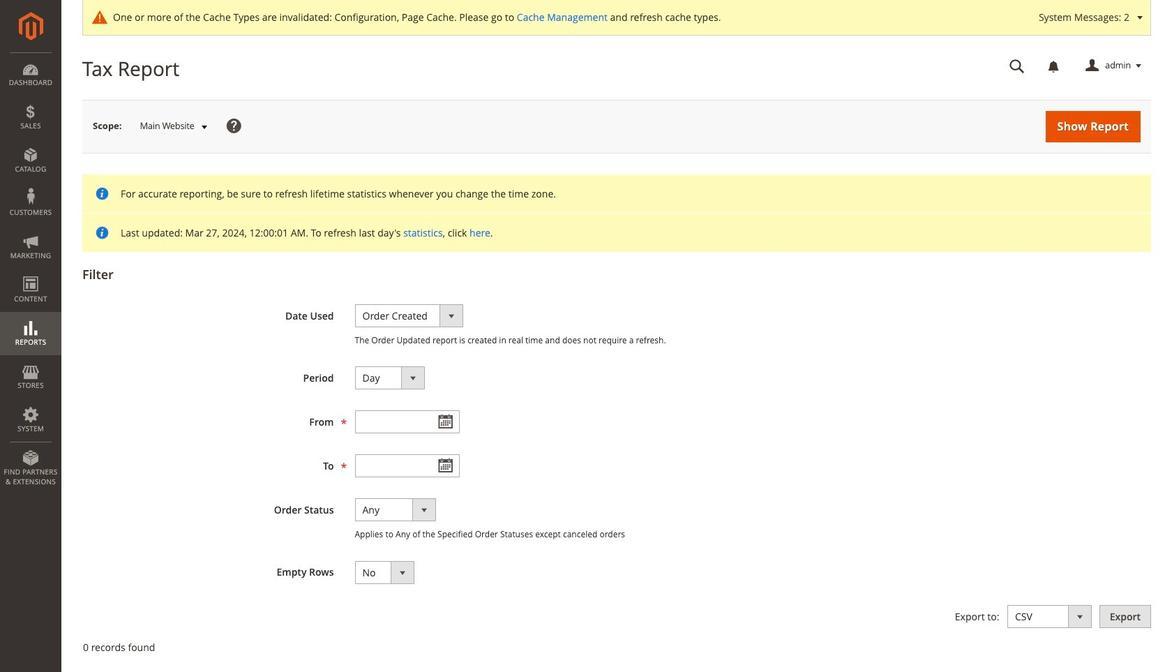 Task type: locate. For each thing, give the bounding box(es) containing it.
magento admin panel image
[[18, 12, 43, 40]]

menu bar
[[0, 52, 61, 494]]

None text field
[[1000, 54, 1035, 78]]

None text field
[[355, 411, 460, 434], [355, 455, 460, 478], [355, 411, 460, 434], [355, 455, 460, 478]]



Task type: vqa. For each thing, say whether or not it's contained in the screenshot.
menu
no



